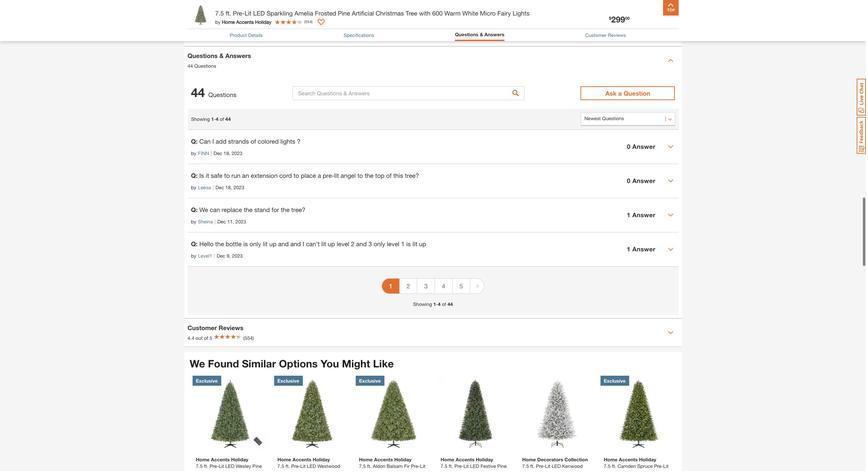 Task type: locate. For each thing, give the bounding box(es) containing it.
1 vertical spatial 18,
[[226, 185, 232, 191]]

0 vertical spatial answers
[[485, 31, 505, 37]]

q: left is
[[191, 172, 198, 180]]

0 vertical spatial i
[[212, 138, 214, 145]]

accents inside home accents holiday 7.5 ft. aldon balsam fir pre-lit led artificial tree
[[374, 457, 393, 463]]

3 to from the left
[[358, 172, 363, 180]]

7.5 ft. pre-lit led kenwood fraser flocked artificial christmas tree image
[[519, 377, 595, 453]]

1
[[211, 116, 214, 122], [627, 212, 631, 219], [401, 240, 405, 248], [627, 246, 631, 253], [434, 302, 436, 308]]

decorators
[[538, 457, 564, 463]]

0 vertical spatial -
[[214, 116, 216, 122]]

4 down "4" link
[[438, 302, 441, 308]]

sparkling
[[267, 9, 293, 17]]

1 horizontal spatial i
[[303, 240, 304, 248]]

- up add
[[214, 116, 216, 122]]

artificial inside home accents holiday 7.5 ft. pre-lit led festive pine artificial christmas tree
[[441, 471, 458, 472]]

1 horizontal spatial tree?
[[405, 172, 419, 180]]

how can we improve our product information? provide feedback.
[[191, 33, 332, 38]]

by left leesa button
[[191, 185, 196, 191]]

exclusive for home accents holiday 7.5 ft. pre-lit led wesley pine artificial christmas tree wit
[[196, 379, 218, 384]]

0 answer for q: can i add strands of colored lights ?
[[627, 143, 656, 151]]

1 and from the left
[[278, 240, 289, 248]]

questions down how
[[188, 52, 218, 60]]

to right angel
[[358, 172, 363, 180]]

2 vertical spatial caret image
[[668, 330, 674, 336]]

1 horizontal spatial a
[[619, 90, 622, 97]]

7.5 inside home accents holiday 7.5 ft. pre-lit led festive pine artificial christmas tree
[[441, 464, 448, 470]]

a
[[619, 90, 622, 97], [318, 172, 321, 180]]

home accents holiday 7.5 ft. camden spruce pre-lit led artificial tree
[[604, 457, 669, 472]]

1 vertical spatial we
[[190, 358, 205, 370]]

can up "by sheina | dec 11, 2023"
[[210, 206, 220, 214]]

feedback.
[[311, 33, 332, 38]]

0 vertical spatial a
[[619, 90, 622, 97]]

q: left hello
[[191, 240, 198, 248]]

information?
[[265, 33, 292, 38]]

1 caret image from the top
[[668, 58, 674, 63]]

holiday inside home accents holiday 7.5 ft. aldon balsam fir pre-lit led artificial tree
[[394, 457, 412, 463]]

2 0 from the top
[[627, 177, 631, 185]]

0 horizontal spatial 3
[[369, 240, 372, 248]]

Search Questions & Answers text field
[[293, 86, 525, 100]]

holiday up 'spruce'
[[639, 457, 657, 463]]

finn
[[198, 150, 209, 156]]

0 horizontal spatial showing 1 - 4 of 44
[[191, 116, 231, 122]]

)
[[312, 19, 313, 24]]

questions inside 44 questions
[[208, 91, 237, 99]]

0 horizontal spatial pine
[[253, 464, 262, 470]]

1 vertical spatial customer
[[188, 325, 217, 332]]

1 vertical spatial 0 answer
[[627, 177, 656, 185]]

1 horizontal spatial reviews
[[608, 32, 626, 38]]

18, for to
[[226, 185, 232, 191]]

0 vertical spatial &
[[480, 31, 483, 37]]

pre-
[[233, 9, 245, 17], [210, 464, 219, 470], [291, 464, 300, 470], [411, 464, 420, 470], [455, 464, 464, 470], [536, 464, 545, 470], [654, 464, 664, 470]]

ft. inside home decorators collection 7.5 ft. pre-lit led kenwood fraser flocked artificia
[[531, 464, 535, 470]]

stand
[[254, 206, 270, 214]]

provide
[[293, 33, 310, 38]]

home inside home accents holiday 7.5 ft. camden spruce pre-lit led artificial tree
[[604, 457, 618, 463]]

1 answer for q: we can replace the stand for the tree?
[[627, 212, 656, 219]]

led inside home accents holiday 7.5 ft. camden spruce pre-lit led artificial tree
[[604, 471, 613, 472]]

1 horizontal spatial and
[[291, 240, 301, 248]]

ft. for home accents holiday 7.5 ft. aldon balsam fir pre-lit led artificial tree
[[367, 464, 372, 470]]

i
[[212, 138, 214, 145], [303, 240, 304, 248]]

tree inside home accents holiday 7.5 ft. pre-lit led wesley pine artificial christmas tree wit
[[238, 471, 247, 472]]

0 vertical spatial caret image
[[668, 144, 674, 150]]

2 answer from the top
[[633, 177, 656, 185]]

q: left can
[[191, 138, 198, 145]]

this
[[394, 172, 403, 180]]

fir inside home accents holiday 7.5 ft. aldon balsam fir pre-lit led artificial tree
[[404, 464, 410, 470]]

|
[[211, 150, 212, 156], [213, 185, 214, 191], [215, 219, 216, 225], [214, 253, 215, 259]]

tree?
[[405, 172, 419, 180], [291, 206, 306, 214]]

& for questions & answers
[[480, 31, 483, 37]]

2023
[[232, 150, 243, 156], [234, 185, 244, 191], [236, 219, 246, 225], [232, 253, 243, 259]]

lit left wesley
[[219, 464, 224, 470]]

1 vertical spatial 3
[[424, 283, 428, 290]]

pre- left festive
[[455, 464, 464, 470]]

2 0 answer from the top
[[627, 177, 656, 185]]

3 answer from the top
[[633, 212, 656, 219]]

holiday for home accents holiday 7.5 ft. pre-lit led festive pine artificial christmas tree
[[476, 457, 493, 463]]

600
[[433, 9, 443, 17]]

tree down balsam
[[388, 471, 397, 472]]

home inside the 'home accents holiday 7.5 ft. pre-lit led westwood fir artificial christmas tree wit'
[[278, 457, 291, 463]]

0 horizontal spatial reviews
[[219, 325, 244, 332]]

answers down micro
[[485, 31, 505, 37]]

customer reviews up 4.4 out of 5
[[188, 325, 244, 332]]

the up the by level1 | dec 9, 2023
[[215, 240, 224, 248]]

holiday inside home accents holiday 7.5 ft. camden spruce pre-lit led artificial tree
[[639, 457, 657, 463]]

caret image
[[668, 144, 674, 150], [668, 178, 674, 184], [668, 213, 674, 218]]

lit inside home decorators collection 7.5 ft. pre-lit led kenwood fraser flocked artificia
[[545, 464, 551, 470]]

1 horizontal spatial level
[[387, 240, 400, 248]]

answer for can i add strands of colored lights ?
[[633, 143, 656, 151]]

artificial for home accents holiday 7.5 ft. camden spruce pre-lit led artificial tree
[[615, 471, 632, 472]]

4 inside navigation
[[442, 283, 446, 290]]

1 vertical spatial customer reviews
[[188, 325, 244, 332]]

christmas inside home accents holiday 7.5 ft. pre-lit led festive pine artificial christmas tree
[[459, 471, 481, 472]]

1 horizontal spatial only
[[374, 240, 385, 248]]

pre- right balsam
[[411, 464, 420, 470]]

4
[[216, 116, 219, 122], [442, 283, 446, 290], [438, 302, 441, 308]]

ask a question
[[606, 90, 651, 97]]

by left level1 button
[[191, 253, 196, 259]]

led inside home decorators collection 7.5 ft. pre-lit led kenwood fraser flocked artificia
[[552, 464, 561, 470]]

2 horizontal spatial up
[[419, 240, 426, 248]]

2 inside questions element
[[351, 240, 355, 248]]

pre- inside the 'home accents holiday 7.5 ft. pre-lit led westwood fir artificial christmas tree wit'
[[291, 464, 300, 470]]

home inside home accents holiday 7.5 ft. pre-lit led festive pine artificial christmas tree
[[441, 457, 455, 463]]

accents inside home accents holiday 7.5 ft. camden spruce pre-lit led artificial tree
[[619, 457, 638, 463]]

0 horizontal spatial -
[[214, 116, 216, 122]]

0 answer
[[627, 143, 656, 151], [627, 177, 656, 185]]

fraser
[[523, 471, 536, 472]]

is
[[243, 240, 248, 248], [407, 240, 411, 248]]

0 for is it safe to run an extension cord to place a pre-lit angel to the top of this tree?
[[627, 177, 631, 185]]

pine inside home accents holiday 7.5 ft. pre-lit led wesley pine artificial christmas tree wit
[[253, 464, 262, 470]]

0 vertical spatial 4
[[216, 116, 219, 122]]

0 vertical spatial 18,
[[224, 150, 230, 156]]

pre- left westwood at bottom
[[291, 464, 300, 470]]

1 answer from the top
[[633, 143, 656, 151]]

lit right 'spruce'
[[664, 464, 669, 470]]

2 horizontal spatial and
[[356, 240, 367, 248]]

holiday inside home accents holiday 7.5 ft. pre-lit led wesley pine artificial christmas tree wit
[[231, 457, 249, 463]]

holiday inside the 'home accents holiday 7.5 ft. pre-lit led westwood fir artificial christmas tree wit'
[[313, 457, 330, 463]]

1 vertical spatial 1 answer
[[627, 246, 656, 253]]

led inside home accents holiday 7.5 ft. aldon balsam fir pre-lit led artificial tree
[[359, 471, 368, 472]]

5 right "out" at the bottom left of page
[[210, 336, 212, 342]]

extension
[[251, 172, 278, 180]]

pine for home accents holiday 7.5 ft. pre-lit led wesley pine artificial christmas tree wit
[[253, 464, 262, 470]]

2 caret image from the top
[[668, 247, 674, 253]]

1 vertical spatial caret image
[[668, 178, 674, 184]]

0 vertical spatial 0
[[627, 143, 631, 151]]

0 horizontal spatial level
[[337, 240, 349, 248]]

customer
[[586, 32, 607, 38], [188, 325, 217, 332]]

1 horizontal spatial up
[[328, 240, 335, 248]]

we
[[199, 206, 208, 214], [190, 358, 205, 370]]

q: up "by sheina | dec 11, 2023"
[[191, 206, 198, 214]]

lit up flocked
[[545, 464, 551, 470]]

lit right balsam
[[420, 464, 426, 470]]

answers inside 'questions & answers 44 questions'
[[225, 52, 251, 60]]

showing up can
[[191, 116, 210, 122]]

3 up from the left
[[419, 240, 426, 248]]

by sheina | dec 11, 2023
[[191, 219, 246, 225]]

lit inside home accents holiday 7.5 ft. aldon balsam fir pre-lit led artificial tree
[[420, 464, 426, 470]]

led inside the 'home accents holiday 7.5 ft. pre-lit led westwood fir artificial christmas tree wit'
[[307, 464, 316, 470]]

home for home accents holiday 7.5 ft. pre-lit led westwood fir artificial christmas tree wit
[[278, 457, 291, 463]]

1 vertical spatial 2
[[407, 283, 410, 290]]

7.5 inside home accents holiday 7.5 ft. camden spruce pre-lit led artificial tree
[[604, 464, 611, 470]]

tree down festive
[[483, 471, 492, 472]]

tree down wesley
[[238, 471, 247, 472]]

1 horizontal spatial is
[[407, 240, 411, 248]]

by for is
[[191, 185, 196, 191]]

to right cord
[[294, 172, 299, 180]]

showing 1 - 4 of 44 up can
[[191, 116, 231, 122]]

christmas for home accents holiday 7.5 ft. pre-lit led wesley pine artificial christmas tree wit
[[215, 471, 237, 472]]

accents inside the 'home accents holiday 7.5 ft. pre-lit led westwood fir artificial christmas tree wit'
[[293, 457, 312, 463]]

2 horizontal spatial to
[[358, 172, 363, 180]]

0 vertical spatial showing
[[191, 116, 210, 122]]

1 vertical spatial can
[[210, 206, 220, 214]]

-
[[214, 116, 216, 122], [436, 302, 438, 308]]

| right finn
[[211, 150, 212, 156]]

accents inside home accents holiday 7.5 ft. pre-lit led festive pine artificial christmas tree
[[456, 457, 475, 463]]

| right sheina at left top
[[215, 219, 216, 225]]

dec left the 11,
[[217, 219, 226, 225]]

caret image inside questions element
[[668, 247, 674, 253]]

1 horizontal spatial answers
[[485, 31, 505, 37]]

7.5 for home accents holiday 7.5 ft. pre-lit led festive pine artificial christmas tree
[[441, 464, 448, 470]]

home accents holiday 7.5 ft. pre-lit led wesley pine artificial christmas tree wit
[[196, 457, 264, 472]]

showing 1 - 4 of 44
[[191, 116, 231, 122], [413, 302, 453, 308]]

1 vertical spatial tree?
[[291, 206, 306, 214]]

lit left festive
[[464, 464, 469, 470]]

pine right festive
[[498, 464, 507, 470]]

collection
[[565, 457, 588, 463]]

0 horizontal spatial is
[[243, 240, 248, 248]]

accents for home accents holiday 7.5 ft. pre-lit led westwood fir artificial christmas tree wit
[[293, 457, 312, 463]]

by for can
[[191, 150, 196, 156]]

0 horizontal spatial i
[[212, 138, 214, 145]]

0 vertical spatial 1 answer
[[627, 212, 656, 219]]

0 horizontal spatial 2
[[351, 240, 355, 248]]

5 right "4" link
[[460, 283, 463, 290]]

0 horizontal spatial tree?
[[291, 206, 306, 214]]

of right "out" at the bottom left of page
[[204, 336, 208, 342]]

1 1 answer from the top
[[627, 212, 656, 219]]

by leesa | dec 18, 2023
[[191, 185, 244, 191]]

holiday up wesley
[[231, 457, 249, 463]]

0 horizontal spatial only
[[250, 240, 261, 248]]

2023 down run
[[234, 185, 244, 191]]

holiday up balsam
[[394, 457, 412, 463]]

pine right wesley
[[253, 464, 262, 470]]

product details
[[230, 32, 263, 38]]

2023 right 9,
[[232, 253, 243, 259]]

of
[[220, 116, 224, 122], [251, 138, 256, 145], [386, 172, 392, 180], [442, 302, 446, 308], [204, 336, 208, 342]]

18, down add
[[224, 150, 230, 156]]

1 0 from the top
[[627, 143, 631, 151]]

questions element
[[188, 130, 679, 267]]

accents for home accents holiday 7.5 ft. aldon balsam fir pre-lit led artificial tree
[[374, 457, 393, 463]]

1 vertical spatial &
[[219, 52, 224, 60]]

similar
[[242, 358, 276, 370]]

3 exclusive from the left
[[359, 379, 381, 384]]

2 q: from the top
[[191, 172, 198, 180]]

tree? right for
[[291, 206, 306, 214]]

2 horizontal spatial pine
[[498, 464, 507, 470]]

0 vertical spatial tree?
[[405, 172, 419, 180]]

1 vertical spatial caret image
[[668, 247, 674, 253]]

reviews up (554)
[[219, 325, 244, 332]]

by for hello
[[191, 253, 196, 259]]

2023 down strands at the left top
[[232, 150, 243, 156]]

4 exclusive from the left
[[604, 379, 626, 384]]

1 vertical spatial reviews
[[219, 325, 244, 332]]

7.5 for home accents holiday 7.5 ft. pre-lit led westwood fir artificial christmas tree wit
[[278, 464, 284, 470]]

0 answer for q: is it safe to run an extension cord to place a pre-lit angel to the top of this tree?
[[627, 177, 656, 185]]

reviews down 299
[[608, 32, 626, 38]]

holiday for home accents holiday 7.5 ft. camden spruce pre-lit led artificial tree
[[639, 457, 657, 463]]

0 horizontal spatial to
[[224, 172, 230, 180]]

westwood
[[318, 464, 340, 470]]

i left can't
[[303, 240, 304, 248]]

0 vertical spatial reviews
[[608, 32, 626, 38]]

7.5 ft. aldon balsam fir pre-lit led artificial tree image
[[356, 377, 432, 453]]

0 horizontal spatial and
[[278, 240, 289, 248]]

2 1 answer from the top
[[627, 246, 656, 253]]

fir inside the 'home accents holiday 7.5 ft. pre-lit led westwood fir artificial christmas tree wit'
[[278, 471, 283, 472]]

pre- up the by home accents holiday
[[233, 9, 245, 17]]

home accents holiday 7.5 ft. aldon balsam fir pre-lit led artificial tree
[[359, 457, 426, 472]]

| right "level1"
[[214, 253, 215, 259]]

tree weight (lb.)
[[437, 8, 471, 13]]

dec left 9,
[[217, 253, 225, 259]]

2 caret image from the top
[[668, 178, 674, 184]]

navigation
[[382, 274, 485, 301]]

we down "out" at the bottom left of page
[[190, 358, 205, 370]]

& inside 'questions & answers 44 questions'
[[219, 52, 224, 60]]

tree down 'spruce'
[[633, 471, 642, 472]]

1 vertical spatial 0
[[627, 177, 631, 185]]

3 q: from the top
[[191, 206, 198, 214]]

by
[[215, 19, 221, 25], [191, 150, 196, 156], [191, 185, 196, 191], [191, 219, 196, 225], [191, 253, 196, 259]]

home inside home accents holiday 7.5 ft. pre-lit led wesley pine artificial christmas tree wit
[[196, 457, 210, 463]]

0 vertical spatial 0 answer
[[627, 143, 656, 151]]

by for we
[[191, 219, 196, 225]]

7.5 inside home accents holiday 7.5 ft. pre-lit led wesley pine artificial christmas tree wit
[[196, 464, 203, 470]]

fairy
[[498, 9, 511, 17]]

2
[[351, 240, 355, 248], [407, 283, 410, 290]]

2 horizontal spatial 4
[[442, 283, 446, 290]]

by left finn button
[[191, 150, 196, 156]]

a right ask
[[619, 90, 622, 97]]

1 horizontal spatial 2
[[407, 283, 410, 290]]

& down micro
[[480, 31, 483, 37]]

can left we
[[202, 33, 210, 38]]

up
[[269, 240, 277, 248], [328, 240, 335, 248], [419, 240, 426, 248]]

1 vertical spatial a
[[318, 172, 321, 180]]

pre- left wesley
[[210, 464, 219, 470]]

lit
[[245, 9, 252, 17], [219, 464, 224, 470], [300, 464, 306, 470], [420, 464, 426, 470], [464, 464, 469, 470], [545, 464, 551, 470], [664, 464, 669, 470]]

we up sheina button
[[199, 206, 208, 214]]

questions
[[455, 31, 479, 37], [188, 52, 218, 60], [194, 63, 216, 69], [208, 91, 237, 99]]

1 vertical spatial 5
[[210, 336, 212, 342]]

1 is from the left
[[243, 240, 248, 248]]

artificial inside home accents holiday 7.5 ft. camden spruce pre-lit led artificial tree
[[615, 471, 632, 472]]

of right strands at the left top
[[251, 138, 256, 145]]

1 0 answer from the top
[[627, 143, 656, 151]]

7.5 for home decorators collection 7.5 ft. pre-lit led kenwood fraser flocked artificia
[[523, 464, 529, 470]]

tree down westwood at bottom
[[326, 471, 335, 472]]

home inside home decorators collection 7.5 ft. pre-lit led kenwood fraser flocked artificia
[[523, 457, 536, 463]]

4 q: from the top
[[191, 240, 198, 248]]

by left sheina at left top
[[191, 219, 196, 225]]

2023 for the
[[236, 219, 246, 225]]

3
[[369, 240, 372, 248], [424, 283, 428, 290]]

1 up from the left
[[269, 240, 277, 248]]

dec down add
[[214, 150, 222, 156]]

pine
[[338, 9, 350, 17], [253, 464, 262, 470], [498, 464, 507, 470]]

pine right frosted at left
[[338, 9, 350, 17]]

navigation containing 2
[[382, 274, 485, 301]]

0 vertical spatial fir
[[404, 464, 410, 470]]

ft. inside home accents holiday 7.5 ft. aldon balsam fir pre-lit led artificial tree
[[367, 464, 372, 470]]

holiday up the how can we improve our product information? provide feedback. link
[[255, 19, 272, 25]]

1 horizontal spatial 5
[[460, 283, 463, 290]]

pre- inside home accents holiday 7.5 ft. camden spruce pre-lit led artificial tree
[[654, 464, 664, 470]]

product
[[230, 32, 247, 38]]

found
[[208, 358, 239, 370]]

questions up 44 questions
[[194, 63, 216, 69]]

0 horizontal spatial &
[[219, 52, 224, 60]]

0 vertical spatial 3
[[369, 240, 372, 248]]

& down improve
[[219, 52, 224, 60]]

holiday for home accents holiday 7.5 ft. pre-lit led wesley pine artificial christmas tree wit
[[231, 457, 249, 463]]

specifications button
[[344, 31, 374, 39], [344, 31, 374, 39]]

1 vertical spatial answers
[[225, 52, 251, 60]]

artificial inside home accents holiday 7.5 ft. pre-lit led wesley pine artificial christmas tree wit
[[196, 471, 213, 472]]

warm
[[445, 9, 461, 17]]

3 caret image from the top
[[668, 330, 674, 336]]

lights
[[281, 138, 295, 145]]

answers down our
[[225, 52, 251, 60]]

a left pre-
[[318, 172, 321, 180]]

0 horizontal spatial 5
[[210, 336, 212, 342]]

holiday inside home accents holiday 7.5 ft. pre-lit led festive pine artificial christmas tree
[[476, 457, 493, 463]]

accents inside home accents holiday 7.5 ft. pre-lit led wesley pine artificial christmas tree wit
[[211, 457, 230, 463]]

| for can
[[215, 219, 216, 225]]

1 horizontal spatial customer
[[586, 32, 607, 38]]

7.5 inside home decorators collection 7.5 ft. pre-lit led kenwood fraser flocked artificia
[[523, 464, 529, 470]]

camden
[[618, 464, 636, 470]]

reviews
[[608, 32, 626, 38], [219, 325, 244, 332]]

?
[[297, 138, 301, 145]]

showing down 3 link
[[413, 302, 432, 308]]

1 horizontal spatial 3
[[424, 283, 428, 290]]

299
[[612, 15, 625, 24]]

lit left westwood at bottom
[[300, 464, 306, 470]]

1 vertical spatial fir
[[278, 471, 283, 472]]

i left add
[[212, 138, 214, 145]]

ft. inside the 'home accents holiday 7.5 ft. pre-lit led westwood fir artificial christmas tree wit'
[[286, 464, 290, 470]]

holiday for home accents holiday 7.5 ft. aldon balsam fir pre-lit led artificial tree
[[394, 457, 412, 463]]

questions down 'questions & answers 44 questions'
[[208, 91, 237, 99]]

7.5 ft. pre-lit led wesley pine artificial christmas tree with 550 color changing mini lights image
[[193, 377, 269, 453]]

7.5 inside home accents holiday 7.5 ft. aldon balsam fir pre-lit led artificial tree
[[359, 464, 366, 470]]

pine inside home accents holiday 7.5 ft. pre-lit led festive pine artificial christmas tree
[[498, 464, 507, 470]]

7.5 ft. pre-lit led sparkling amelia frosted pine artificial christmas tree with 600 warm white micro fairy lights
[[215, 9, 530, 17]]

pre- inside home accents holiday 7.5 ft. pre-lit led wesley pine artificial christmas tree wit
[[210, 464, 219, 470]]

1 answer
[[627, 212, 656, 219], [627, 246, 656, 253]]

1 exclusive from the left
[[196, 379, 218, 384]]

0 vertical spatial caret image
[[668, 58, 674, 63]]

0 horizontal spatial up
[[269, 240, 277, 248]]

0 vertical spatial 5
[[460, 283, 463, 290]]

2 exclusive from the left
[[278, 379, 299, 384]]

2023 for is
[[232, 253, 243, 259]]

1 horizontal spatial fir
[[404, 464, 410, 470]]

showing 1 - 4 of 44 down 3 link
[[413, 302, 453, 308]]

artificial inside the 'home accents holiday 7.5 ft. pre-lit led westwood fir artificial christmas tree wit'
[[284, 471, 302, 472]]

christmas for home accents holiday 7.5 ft. pre-lit led westwood fir artificial christmas tree wit
[[303, 471, 325, 472]]

0 horizontal spatial answers
[[225, 52, 251, 60]]

1 caret image from the top
[[668, 144, 674, 150]]

ft. inside home accents holiday 7.5 ft. camden spruce pre-lit led artificial tree
[[612, 464, 617, 470]]

q: for q: is it safe to run an extension cord to place a pre-lit angel to the top of this tree?
[[191, 172, 198, 180]]

product details button
[[230, 31, 263, 39], [230, 31, 263, 39]]

0 horizontal spatial a
[[318, 172, 321, 180]]

0 vertical spatial we
[[199, 206, 208, 214]]

home inside home accents holiday 7.5 ft. aldon balsam fir pre-lit led artificial tree
[[359, 457, 373, 463]]

customer reviews down the $
[[586, 32, 626, 38]]

of up add
[[220, 116, 224, 122]]

led inside home accents holiday 7.5 ft. pre-lit led wesley pine artificial christmas tree wit
[[225, 464, 235, 470]]

ft. inside home accents holiday 7.5 ft. pre-lit led festive pine artificial christmas tree
[[449, 464, 453, 470]]

amelia
[[295, 9, 313, 17]]

| right leesa button
[[213, 185, 214, 191]]

christmas
[[376, 9, 404, 17], [215, 471, 237, 472], [303, 471, 325, 472], [459, 471, 481, 472]]

- down "4" link
[[436, 302, 438, 308]]

1 horizontal spatial showing 1 - 4 of 44
[[413, 302, 453, 308]]

accents
[[236, 19, 254, 25], [211, 457, 230, 463], [293, 457, 312, 463], [374, 457, 393, 463], [456, 457, 475, 463], [619, 457, 638, 463]]

pre- right 'spruce'
[[654, 464, 664, 470]]

1 vertical spatial -
[[436, 302, 438, 308]]

tree inside home accents holiday 7.5 ft. pre-lit led festive pine artificial christmas tree
[[483, 471, 492, 472]]

artificial for home accents holiday 7.5 ft. pre-lit led westwood fir artificial christmas tree wit
[[284, 471, 302, 472]]

sheina button
[[198, 218, 213, 226]]

1 horizontal spatial to
[[294, 172, 299, 180]]

1 only from the left
[[250, 240, 261, 248]]

christmas inside home accents holiday 7.5 ft. pre-lit led wesley pine artificial christmas tree wit
[[215, 471, 237, 472]]

1 q: from the top
[[191, 138, 198, 145]]

4 right 3 link
[[442, 283, 446, 290]]

1 horizontal spatial &
[[480, 31, 483, 37]]

0 vertical spatial customer reviews
[[586, 32, 626, 38]]

1 horizontal spatial 4
[[438, 302, 441, 308]]

2 vertical spatial caret image
[[668, 213, 674, 218]]

holiday up festive
[[476, 457, 493, 463]]

answer
[[633, 143, 656, 151], [633, 177, 656, 185], [633, 212, 656, 219], [633, 246, 656, 253]]

18, for strands
[[224, 150, 230, 156]]

dec down safe
[[216, 185, 224, 191]]

pre- up flocked
[[536, 464, 545, 470]]

4 up add
[[216, 116, 219, 122]]

tree inside the 'home accents holiday 7.5 ft. pre-lit led westwood fir artificial christmas tree wit'
[[326, 471, 335, 472]]

0 vertical spatial 2
[[351, 240, 355, 248]]

00
[[625, 16, 630, 21]]

18, down run
[[226, 185, 232, 191]]

christmas inside the 'home accents holiday 7.5 ft. pre-lit led westwood fir artificial christmas tree wit'
[[303, 471, 325, 472]]

0 horizontal spatial fir
[[278, 471, 283, 472]]

to left run
[[224, 172, 230, 180]]

2023 right the 11,
[[236, 219, 246, 225]]

0 vertical spatial can
[[202, 33, 210, 38]]

artificial inside home accents holiday 7.5 ft. aldon balsam fir pre-lit led artificial tree
[[370, 471, 387, 472]]

for
[[272, 206, 279, 214]]

44 questions
[[191, 85, 237, 100]]

4 answer from the top
[[633, 246, 656, 253]]

fir
[[404, 464, 410, 470], [278, 471, 283, 472]]

1 vertical spatial 4
[[442, 283, 446, 290]]

christmas for home accents holiday 7.5 ft. pre-lit led festive pine artificial christmas tree
[[459, 471, 481, 472]]

can
[[202, 33, 210, 38], [210, 206, 220, 214]]

accents for home accents holiday 7.5 ft. pre-lit led festive pine artificial christmas tree
[[456, 457, 475, 463]]

strands
[[228, 138, 249, 145]]

can
[[199, 138, 211, 145]]

led inside home accents holiday 7.5 ft. pre-lit led festive pine artificial christmas tree
[[470, 464, 479, 470]]

0 vertical spatial showing 1 - 4 of 44
[[191, 116, 231, 122]]

2 is from the left
[[407, 240, 411, 248]]

18,
[[224, 150, 230, 156], [226, 185, 232, 191]]

ft. for home accents holiday 7.5 ft. pre-lit led festive pine artificial christmas tree
[[449, 464, 453, 470]]

the right for
[[281, 206, 290, 214]]

tree? right this
[[405, 172, 419, 180]]

7.5 inside the 'home accents holiday 7.5 ft. pre-lit led westwood fir artificial christmas tree wit'
[[278, 464, 284, 470]]

holiday up westwood at bottom
[[313, 457, 330, 463]]

ft. for home decorators collection 7.5 ft. pre-lit led kenwood fraser flocked artificia
[[531, 464, 535, 470]]

tree inside home accents holiday 7.5 ft. aldon balsam fir pre-lit led artificial tree
[[388, 471, 397, 472]]

2 vertical spatial 4
[[438, 302, 441, 308]]

3 caret image from the top
[[668, 213, 674, 218]]

7.5 ft. pre-lit led westwood fir artificial christmas tree with 650 warm white micro fairy lights image
[[274, 377, 350, 453]]

might
[[342, 358, 370, 370]]

ft. inside home accents holiday 7.5 ft. pre-lit led wesley pine artificial christmas tree wit
[[204, 464, 208, 470]]

pre-
[[323, 172, 334, 180]]

caret image
[[668, 58, 674, 63], [668, 247, 674, 253], [668, 330, 674, 336]]



Task type: describe. For each thing, give the bounding box(es) containing it.
product
[[246, 33, 263, 38]]

answer for is it safe to run an extension cord to place a pre-lit angel to the top of this tree?
[[633, 177, 656, 185]]

questions & answers 44 questions
[[188, 52, 251, 69]]

answer for we can replace the stand for the tree?
[[633, 212, 656, 219]]

by level1 | dec 9, 2023
[[191, 253, 243, 259]]

(
[[304, 19, 305, 24]]

& for questions & answers 44 questions
[[219, 52, 224, 60]]

safe
[[211, 172, 223, 180]]

top
[[375, 172, 385, 180]]

2 only from the left
[[374, 240, 385, 248]]

q: for q: can i add strands of colored lights ?
[[191, 138, 198, 145]]

our
[[238, 33, 245, 38]]

frosted
[[315, 9, 336, 17]]

lit inside home accents holiday 7.5 ft. pre-lit led wesley pine artificial christmas tree wit
[[219, 464, 224, 470]]

replace
[[222, 206, 242, 214]]

home decorators collection 7.5 ft. pre-lit led kenwood fraser flocked artificia
[[523, 457, 588, 472]]

q: for q: we can replace the stand for the tree?
[[191, 206, 198, 214]]

holiday for home accents holiday 7.5 ft. pre-lit led westwood fir artificial christmas tree wit
[[313, 457, 330, 463]]

cord
[[279, 172, 292, 180]]

0 horizontal spatial showing
[[191, 116, 210, 122]]

festive
[[481, 464, 496, 470]]

spruce
[[638, 464, 653, 470]]

9,
[[227, 253, 231, 259]]

level1 button
[[198, 253, 212, 260]]

by finn | dec 18, 2023
[[191, 150, 243, 156]]

3 and from the left
[[356, 240, 367, 248]]

of down "4" link
[[442, 302, 446, 308]]

3 link
[[418, 279, 435, 294]]

leesa
[[198, 185, 211, 191]]

the left "stand"
[[244, 206, 253, 214]]

1 vertical spatial i
[[303, 240, 304, 248]]

answers for questions & answers 44 questions
[[225, 52, 251, 60]]

q: hello the bottle is only lit up and and i can't lit up level 2 and 3 only level 1 is lit up
[[191, 240, 426, 248]]

dec for replace
[[217, 219, 226, 225]]

44 inside 'questions & answers 44 questions'
[[188, 63, 193, 69]]

artificial for home accents holiday 7.5 ft. pre-lit led wesley pine artificial christmas tree wit
[[196, 471, 213, 472]]

an
[[242, 172, 249, 180]]

q: can i add strands of colored lights ?
[[191, 138, 301, 145]]

options
[[279, 358, 318, 370]]

colored
[[258, 138, 279, 145]]

pre- inside home decorators collection 7.5 ft. pre-lit led kenwood fraser flocked artificia
[[536, 464, 545, 470]]

you
[[321, 358, 339, 370]]

home for home decorators collection 7.5 ft. pre-lit led kenwood fraser flocked artificia
[[523, 457, 536, 463]]

ask
[[606, 90, 617, 97]]

top button
[[663, 0, 679, 16]]

1 horizontal spatial pine
[[338, 9, 350, 17]]

exclusive for home accents holiday 7.5 ft. camden spruce pre-lit led artificial tree
[[604, 379, 626, 384]]

lit inside home accents holiday 7.5 ft. camden spruce pre-lit led artificial tree
[[664, 464, 669, 470]]

1 vertical spatial showing 1 - 4 of 44
[[413, 302, 453, 308]]

how can we improve our product information? provide feedback. link
[[191, 33, 332, 38]]

home for home accents holiday 7.5 ft. pre-lit led festive pine artificial christmas tree
[[441, 457, 455, 463]]

q: is it safe to run an extension cord to place a pre-lit angel to the top of this tree?
[[191, 172, 419, 180]]

dec for bottle
[[217, 253, 225, 259]]

2 up from the left
[[328, 240, 335, 248]]

details
[[248, 32, 263, 38]]

7.5 ft. pre-lit led festive pine artificial christmas tree image
[[437, 377, 514, 453]]

dec for safe
[[216, 185, 224, 191]]

| for the
[[214, 253, 215, 259]]

exclusive for home accents holiday 7.5 ft. pre-lit led westwood fir artificial christmas tree wit
[[278, 379, 299, 384]]

q: for q: hello the bottle is only lit up and and i can't lit up level 2 and 3 only level 1 is lit up
[[191, 240, 198, 248]]

we inside questions element
[[199, 206, 208, 214]]

can't
[[306, 240, 320, 248]]

leesa button
[[198, 184, 211, 191]]

ft. for home accents holiday 7.5 ft. pre-lit led westwood fir artificial christmas tree wit
[[286, 464, 290, 470]]

by home accents holiday
[[215, 19, 272, 25]]

( 554 )
[[304, 19, 313, 24]]

by down shape
[[215, 19, 221, 25]]

q: we can replace the stand for the tree?
[[191, 206, 306, 214]]

2 and from the left
[[291, 240, 301, 248]]

caret image for we can replace the stand for the tree?
[[668, 213, 674, 218]]

caret image for can i add strands of colored lights ?
[[668, 144, 674, 150]]

answers for questions & answers
[[485, 31, 505, 37]]

7.5 ft. camden spruce pre-lit led artificial tree image
[[601, 377, 677, 453]]

is
[[199, 172, 204, 180]]

accents for home accents holiday 7.5 ft. camden spruce pre-lit led artificial tree
[[619, 457, 638, 463]]

improve
[[219, 33, 237, 38]]

white
[[463, 9, 479, 17]]

3 inside navigation
[[424, 283, 428, 290]]

tree inside home accents holiday 7.5 ft. camden spruce pre-lit led artificial tree
[[633, 471, 642, 472]]

caret image for is it safe to run an extension cord to place a pre-lit angel to the top of this tree?
[[668, 178, 674, 184]]

$ 299 00
[[609, 15, 630, 24]]

2 inside navigation
[[407, 283, 410, 290]]

dec for add
[[214, 150, 222, 156]]

answer for hello the bottle is only lit up and and i can't lit up level 2 and 3 only level 1 is lit up
[[633, 246, 656, 253]]

ft. for home accents holiday 7.5 ft. pre-lit led wesley pine artificial christmas tree wit
[[204, 464, 208, 470]]

home for home accents holiday 7.5 ft. camden spruce pre-lit led artificial tree
[[604, 457, 618, 463]]

question
[[624, 90, 651, 97]]

pre- inside home accents holiday 7.5 ft. aldon balsam fir pre-lit led artificial tree
[[411, 464, 420, 470]]

wesley
[[236, 464, 251, 470]]

it
[[206, 172, 209, 180]]

caret image for 1 answer
[[668, 247, 674, 253]]

7.5 for home accents holiday 7.5 ft. aldon balsam fir pre-lit led artificial tree
[[359, 464, 366, 470]]

live chat image
[[857, 79, 867, 116]]

lit inside home accents holiday 7.5 ft. pre-lit led festive pine artificial christmas tree
[[464, 464, 469, 470]]

tree left shape
[[195, 8, 204, 13]]

how
[[191, 33, 201, 38]]

feedback link image
[[857, 117, 867, 154]]

5 inside navigation
[[460, 283, 463, 290]]

11,
[[227, 219, 234, 225]]

weight
[[447, 8, 462, 13]]

lit up the by home accents holiday
[[245, 9, 252, 17]]

level1
[[198, 253, 212, 259]]

can inside questions element
[[210, 206, 220, 214]]

3 inside questions element
[[369, 240, 372, 248]]

1 level from the left
[[337, 240, 349, 248]]

place
[[301, 172, 316, 180]]

angel
[[341, 172, 356, 180]]

1 answer for q: hello the bottle is only lit up and and i can't lit up level 2 and 3 only level 1 is lit up
[[627, 246, 656, 253]]

lights
[[513, 9, 530, 17]]

0 horizontal spatial customer
[[188, 325, 217, 332]]

aldon
[[373, 464, 386, 470]]

out
[[196, 336, 203, 342]]

1 horizontal spatial -
[[436, 302, 438, 308]]

home accents holiday 7.5 ft. pre-lit led westwood fir artificial christmas tree wit
[[278, 457, 346, 472]]

micro
[[480, 9, 496, 17]]

caret image for 44
[[668, 58, 674, 63]]

run
[[232, 172, 241, 180]]

1 vertical spatial showing
[[413, 302, 432, 308]]

full
[[316, 8, 323, 13]]

0 horizontal spatial customer reviews
[[188, 325, 244, 332]]

2 level from the left
[[387, 240, 400, 248]]

1 horizontal spatial customer reviews
[[586, 32, 626, 38]]

0 for can i add strands of colored lights ?
[[627, 143, 631, 151]]

5 link
[[453, 279, 470, 294]]

questions down white
[[455, 31, 479, 37]]

a inside button
[[619, 90, 622, 97]]

accents for home accents holiday 7.5 ft. pre-lit led wesley pine artificial christmas tree wit
[[211, 457, 230, 463]]

home for home accents holiday 7.5 ft. pre-lit led wesley pine artificial christmas tree wit
[[196, 457, 210, 463]]

specifications
[[344, 32, 374, 38]]

sheina
[[198, 219, 213, 225]]

kenwood
[[562, 464, 583, 470]]

home for home accents holiday 7.5 ft. aldon balsam fir pre-lit led artificial tree
[[359, 457, 373, 463]]

tree left the weight
[[437, 8, 446, 13]]

we
[[212, 33, 218, 38]]

questions & answers
[[455, 31, 505, 37]]

a inside questions element
[[318, 172, 321, 180]]

7.5 for home accents holiday 7.5 ft. camden spruce pre-lit led artificial tree
[[604, 464, 611, 470]]

2023 for to
[[234, 185, 244, 191]]

2023 for strands
[[232, 150, 243, 156]]

exclusive for home accents holiday 7.5 ft. aldon balsam fir pre-lit led artificial tree
[[359, 379, 381, 384]]

tree left with
[[406, 9, 418, 17]]

ft. for home accents holiday 7.5 ft. camden spruce pre-lit led artificial tree
[[612, 464, 617, 470]]

(554)
[[243, 336, 254, 342]]

4 link
[[435, 279, 452, 294]]

pine for home accents holiday 7.5 ft. pre-lit led festive pine artificial christmas tree
[[498, 464, 507, 470]]

7.5 for home accents holiday 7.5 ft. pre-lit led wesley pine artificial christmas tree wit
[[196, 464, 203, 470]]

artificial for home accents holiday 7.5 ft. pre-lit led festive pine artificial christmas tree
[[441, 471, 458, 472]]

2 link
[[400, 279, 417, 294]]

| for i
[[211, 150, 212, 156]]

display image
[[318, 19, 325, 26]]

balsam
[[387, 464, 403, 470]]

0 horizontal spatial 4
[[216, 116, 219, 122]]

the left top
[[365, 172, 374, 180]]

554
[[305, 19, 312, 24]]

hello
[[199, 240, 214, 248]]

2 to from the left
[[294, 172, 299, 180]]

pre- inside home accents holiday 7.5 ft. pre-lit led festive pine artificial christmas tree
[[455, 464, 464, 470]]

| for it
[[213, 185, 214, 191]]

lit inside the 'home accents holiday 7.5 ft. pre-lit led westwood fir artificial christmas tree wit'
[[300, 464, 306, 470]]

(lb.)
[[463, 8, 471, 13]]

of right top
[[386, 172, 392, 180]]

1 to from the left
[[224, 172, 230, 180]]

product image image
[[189, 3, 212, 26]]

flocked
[[537, 471, 555, 472]]



Task type: vqa. For each thing, say whether or not it's contained in the screenshot.
MANUFACTURER
no



